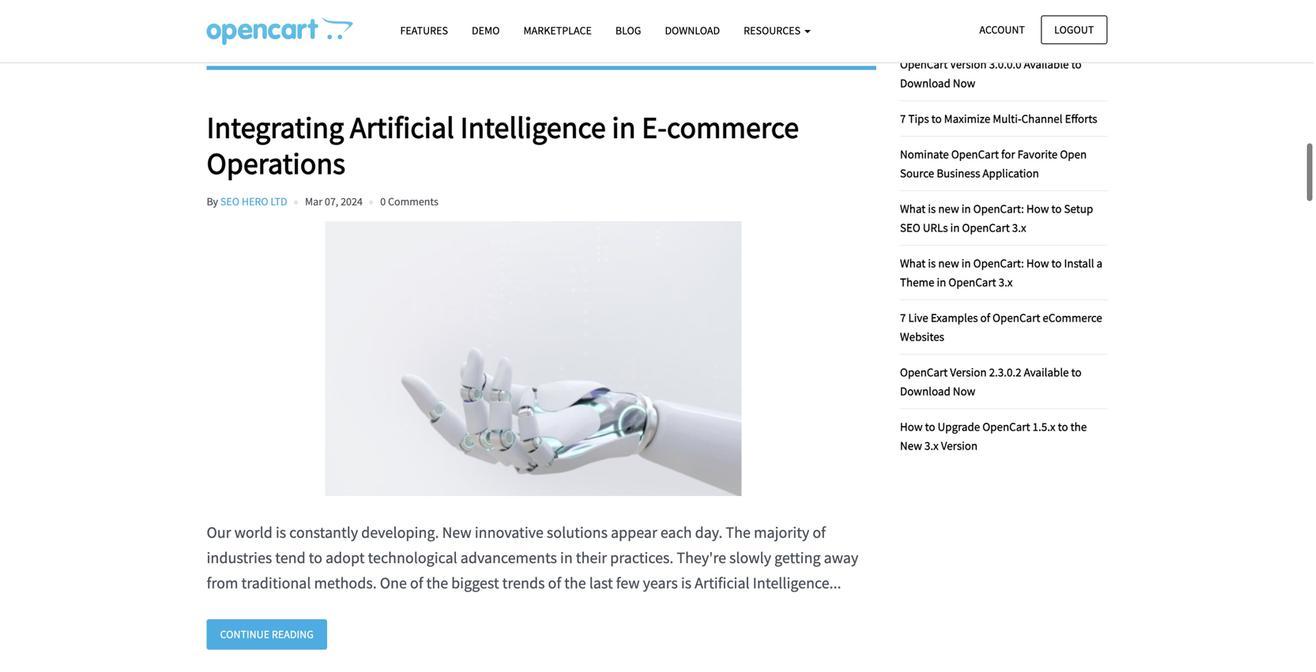 Task type: describe. For each thing, give the bounding box(es) containing it.
download link
[[653, 17, 732, 44]]

ecommerce
[[1043, 310, 1103, 325]]

their
[[576, 548, 607, 568]]

integrating artificial intelligence in e-commerce operations link
[[207, 108, 877, 182]]

opencart version 2.3.0.2 available to download now link
[[901, 365, 1082, 399]]

practices.
[[610, 548, 674, 568]]

what is new in opencart: how to setup seo urls in opencart 3.x
[[901, 201, 1094, 235]]

slowly
[[730, 548, 772, 568]]

resources
[[744, 23, 803, 38]]

blog
[[616, 23, 642, 38]]

opencart - blog image
[[207, 17, 353, 45]]

artificial inside our world is constantly developing. new innovative solutions appear each day. the majority of industries tend to adopt technological advancements in their practices. they're slowly getting away from traditional methods. one of the biggest trends of the last few years is artificial intelligence...
[[695, 574, 750, 593]]

to right tips in the top of the page
[[932, 111, 942, 126]]

what is new in opencart: how to setup seo urls in opencart 3.x link
[[901, 201, 1094, 235]]

our world is constantly developing. new innovative solutions appear each day. the majority of industries tend to adopt technological advancements in their practices. they're slowly getting away from traditional methods. one of the biggest trends of the last few years is artificial intelligence...
[[207, 523, 859, 593]]

2.3.0.2
[[990, 365, 1022, 380]]

constantly
[[289, 523, 358, 543]]

demo
[[472, 23, 500, 38]]

by
[[207, 195, 218, 209]]

mar 07, 2024
[[305, 195, 363, 209]]

tend
[[275, 548, 306, 568]]

application
[[983, 165, 1040, 181]]

new inside our world is constantly developing. new innovative solutions appear each day. the majority of industries tend to adopt technological advancements in their practices. they're slowly getting away from traditional methods. one of the biggest trends of the last few years is artificial intelligence...
[[442, 523, 472, 543]]

version for 2.3.0.2
[[951, 365, 987, 380]]

1 horizontal spatial the
[[565, 574, 586, 593]]

0 comments
[[380, 195, 439, 209]]

trends
[[503, 574, 545, 593]]

nominate opencart for favorite open source business application link
[[901, 147, 1087, 181]]

opencart inside opencart version 2.3.0.2 available to download now
[[901, 365, 948, 380]]

they're
[[677, 548, 727, 568]]

integrating artificial intelligence in e-commerce operations
[[207, 108, 799, 182]]

features
[[400, 23, 448, 38]]

integrating
[[207, 108, 344, 146]]

in inside our world is constantly developing. new innovative solutions appear each day. the majority of industries tend to adopt technological advancements in their practices. they're slowly getting away from traditional methods. one of the biggest trends of the last few years is artificial intelligence...
[[560, 548, 573, 568]]

solutions
[[547, 523, 608, 543]]

ltd
[[271, 195, 287, 209]]

logout
[[1055, 23, 1095, 37]]

how for setup
[[1027, 201, 1050, 216]]

e-
[[642, 108, 667, 146]]

to inside "opencart version 3.0.0.0 available to download now"
[[1072, 56, 1082, 71]]

open
[[1061, 147, 1087, 162]]

technological
[[368, 548, 458, 568]]

account
[[980, 23, 1025, 37]]

commerce
[[667, 108, 799, 146]]

of up getting
[[813, 523, 826, 543]]

continue
[[220, 628, 270, 642]]

7 live examples of opencart ecommerce websites
[[901, 310, 1103, 344]]

methods. one
[[314, 574, 407, 593]]

0 horizontal spatial the
[[427, 574, 448, 593]]

world
[[234, 523, 273, 543]]

opencart inside nominate opencart for favorite open source business application
[[952, 147, 999, 162]]

opencart inside what is new in opencart: how to install a theme in opencart 3.x
[[949, 275, 997, 290]]

of inside 7 live examples of opencart ecommerce websites
[[981, 310, 991, 325]]

channel
[[1022, 111, 1063, 126]]

to inside our world is constantly developing. new innovative solutions appear each day. the majority of industries tend to adopt technological advancements in their practices. they're slowly getting away from traditional methods. one of the biggest trends of the last few years is artificial intelligence...
[[309, 548, 323, 568]]

is up tend
[[276, 523, 286, 543]]

years
[[643, 574, 678, 593]]

seo hero ltd link
[[220, 195, 287, 209]]

examples
[[931, 310, 979, 325]]

available for 2.3.0.2
[[1024, 365, 1069, 380]]

0
[[380, 195, 386, 209]]

biggest
[[452, 574, 499, 593]]

blog link
[[604, 17, 653, 44]]

source
[[901, 165, 935, 181]]

to right 1.5.x
[[1058, 419, 1069, 434]]

new for urls
[[939, 201, 960, 216]]

the
[[726, 523, 751, 543]]

now for 2.3.0.2
[[953, 384, 976, 399]]

comments
[[388, 195, 439, 209]]

intelligence
[[460, 108, 606, 146]]

to inside what is new in opencart: how to setup seo urls in opencart 3.x
[[1052, 201, 1062, 216]]

marketplace
[[524, 23, 592, 38]]

what is new in opencart: how to install a theme in opencart 3.x
[[901, 256, 1103, 290]]

developing.
[[361, 523, 439, 543]]

each
[[661, 523, 692, 543]]

marketplace link
[[512, 17, 604, 44]]

07,
[[325, 195, 339, 209]]

tips
[[909, 111, 930, 126]]

in down "what is new in opencart: how to setup seo urls in opencart 3.x" link
[[962, 256, 971, 271]]

7 tips to maximize multi-channel efforts link
[[901, 111, 1098, 126]]

is inside what is new in opencart: how to install a theme in opencart 3.x
[[928, 256, 936, 271]]

logout link
[[1041, 15, 1108, 44]]

how inside how to upgrade opencart 1.5.x to the new 3.x version
[[901, 419, 923, 434]]

operations
[[207, 144, 346, 182]]

efforts
[[1065, 111, 1098, 126]]

opencart inside how to upgrade opencart 1.5.x to the new 3.x version
[[983, 419, 1031, 434]]

innovative
[[475, 523, 544, 543]]

3.x for install
[[999, 275, 1013, 290]]

install
[[1065, 256, 1095, 271]]

what is new in opencart: how to install a theme in opencart 3.x link
[[901, 256, 1103, 290]]

to inside what is new in opencart: how to install a theme in opencart 3.x
[[1052, 256, 1062, 271]]

opencart inside "opencart version 3.0.0.0 available to download now"
[[901, 56, 948, 71]]

adopt
[[326, 548, 365, 568]]

now for 3.0.0.0
[[953, 75, 976, 90]]

opencart inside what is new in opencart: how to setup seo urls in opencart 3.x
[[963, 220, 1010, 235]]



Task type: locate. For each thing, give the bounding box(es) containing it.
3.x inside what is new in opencart: how to setup seo urls in opencart 3.x
[[1013, 220, 1027, 235]]

1 vertical spatial artificial
[[695, 574, 750, 593]]

3.x up what is new in opencart: how to install a theme in opencart 3.x link
[[1013, 220, 1027, 235]]

of right trends
[[548, 574, 561, 593]]

1 vertical spatial new
[[939, 256, 960, 271]]

seo inside what is new in opencart: how to setup seo urls in opencart 3.x
[[901, 220, 921, 235]]

1 vertical spatial how
[[1027, 256, 1050, 271]]

1 new from the top
[[939, 201, 960, 216]]

1 now from the top
[[953, 75, 976, 90]]

now inside "opencart version 3.0.0.0 available to download now"
[[953, 75, 976, 90]]

new inside what is new in opencart: how to install a theme in opencart 3.x
[[939, 256, 960, 271]]

download inside "opencart version 3.0.0.0 available to download now"
[[901, 75, 951, 90]]

0 vertical spatial artificial
[[350, 108, 454, 146]]

7 tips to maximize multi-channel efforts
[[901, 111, 1098, 126]]

upgrade
[[938, 419, 981, 434]]

0 vertical spatial how
[[1027, 201, 1050, 216]]

favorite
[[1018, 147, 1058, 162]]

traditional
[[242, 574, 311, 593]]

0 vertical spatial new
[[939, 201, 960, 216]]

3.x down 'upgrade'
[[925, 438, 939, 453]]

1 what from the top
[[901, 201, 926, 216]]

download for opencart version 3.0.0.0 available to download now
[[901, 75, 951, 90]]

2 vertical spatial download
[[901, 384, 951, 399]]

0 vertical spatial seo
[[220, 195, 240, 209]]

to down logout link
[[1072, 56, 1082, 71]]

what up urls
[[901, 201, 926, 216]]

available inside opencart version 2.3.0.2 available to download now
[[1024, 365, 1069, 380]]

opencart: for urls
[[974, 201, 1025, 216]]

from
[[207, 574, 238, 593]]

available
[[1024, 56, 1069, 71], [1024, 365, 1069, 380]]

in left their
[[560, 548, 573, 568]]

away
[[824, 548, 859, 568]]

nominate opencart for favorite open source business application
[[901, 147, 1087, 181]]

1 vertical spatial version
[[951, 365, 987, 380]]

of right examples
[[981, 310, 991, 325]]

1 7 from the top
[[901, 111, 906, 126]]

features link
[[389, 17, 460, 44]]

2 now from the top
[[953, 384, 976, 399]]

how left install
[[1027, 256, 1050, 271]]

0 vertical spatial download
[[665, 23, 720, 38]]

what for what is new in opencart: how to setup seo urls in opencart 3.x
[[901, 201, 926, 216]]

version
[[951, 56, 987, 71], [951, 365, 987, 380], [942, 438, 978, 453]]

1 opencart: from the top
[[974, 201, 1025, 216]]

1 available from the top
[[1024, 56, 1069, 71]]

opencart version 2.3.0.2 available to download now
[[901, 365, 1082, 399]]

the
[[1071, 419, 1087, 434], [427, 574, 448, 593], [565, 574, 586, 593]]

download inside opencart version 2.3.0.2 available to download now
[[901, 384, 951, 399]]

opencart up business
[[952, 147, 999, 162]]

how inside what is new in opencart: how to install a theme in opencart 3.x
[[1027, 256, 1050, 271]]

new down urls
[[939, 256, 960, 271]]

version inside "opencart version 3.0.0.0 available to download now"
[[951, 56, 987, 71]]

is
[[928, 201, 936, 216], [928, 256, 936, 271], [276, 523, 286, 543], [681, 574, 692, 593]]

how inside what is new in opencart: how to setup seo urls in opencart 3.x
[[1027, 201, 1050, 216]]

how to upgrade opencart 1.5.x to the new 3.x version
[[901, 419, 1087, 453]]

opencart up what is new in opencart: how to install a theme in opencart 3.x
[[963, 220, 1010, 235]]

7 for 7 live examples of opencart ecommerce websites
[[901, 310, 906, 325]]

opencart: inside what is new in opencart: how to setup seo urls in opencart 3.x
[[974, 201, 1025, 216]]

version left 2.3.0.2
[[951, 365, 987, 380]]

available right 3.0.0.0
[[1024, 56, 1069, 71]]

to right tend
[[309, 548, 323, 568]]

to inside opencart version 2.3.0.2 available to download now
[[1072, 365, 1082, 380]]

artificial
[[350, 108, 454, 146], [695, 574, 750, 593]]

2 opencart: from the top
[[974, 256, 1025, 271]]

2 vertical spatial version
[[942, 438, 978, 453]]

opencart down the websites
[[901, 365, 948, 380]]

1 vertical spatial seo
[[901, 220, 921, 235]]

opencart left 1.5.x
[[983, 419, 1031, 434]]

what inside what is new in opencart: how to install a theme in opencart 3.x
[[901, 256, 926, 271]]

0 horizontal spatial new
[[442, 523, 472, 543]]

0 vertical spatial 7
[[901, 111, 906, 126]]

opencart up examples
[[949, 275, 997, 290]]

download
[[665, 23, 720, 38], [901, 75, 951, 90], [901, 384, 951, 399]]

to down the ecommerce
[[1072, 365, 1082, 380]]

intelligence...
[[753, 574, 842, 593]]

the right 1.5.x
[[1071, 419, 1087, 434]]

business
[[937, 165, 981, 181]]

new inside what is new in opencart: how to setup seo urls in opencart 3.x
[[939, 201, 960, 216]]

in down business
[[962, 201, 971, 216]]

2 new from the top
[[939, 256, 960, 271]]

7 left tips in the top of the page
[[901, 111, 906, 126]]

maximize
[[945, 111, 991, 126]]

0 vertical spatial opencart:
[[974, 201, 1025, 216]]

integrating artificial intelligence in e-commerce operations image
[[207, 221, 861, 497]]

urls
[[923, 220, 948, 235]]

new
[[939, 201, 960, 216], [939, 256, 960, 271]]

new for theme
[[939, 256, 960, 271]]

2 available from the top
[[1024, 365, 1069, 380]]

few
[[616, 574, 640, 593]]

3.x up 7 live examples of opencart ecommerce websites
[[999, 275, 1013, 290]]

7 left live
[[901, 310, 906, 325]]

to left setup
[[1052, 201, 1062, 216]]

opencart:
[[974, 201, 1025, 216], [974, 256, 1025, 271]]

the inside how to upgrade opencart 1.5.x to the new 3.x version
[[1071, 419, 1087, 434]]

in left e-
[[612, 108, 636, 146]]

0 horizontal spatial seo
[[220, 195, 240, 209]]

available inside "opencart version 3.0.0.0 available to download now"
[[1024, 56, 1069, 71]]

1 horizontal spatial new
[[901, 438, 923, 453]]

0 vertical spatial 3.x
[[1013, 220, 1027, 235]]

by seo hero ltd
[[207, 195, 287, 209]]

to left install
[[1052, 256, 1062, 271]]

now inside opencart version 2.3.0.2 available to download now
[[953, 384, 976, 399]]

the left last
[[565, 574, 586, 593]]

how
[[1027, 201, 1050, 216], [1027, 256, 1050, 271], [901, 419, 923, 434]]

3.x for setup
[[1013, 220, 1027, 235]]

account link
[[967, 15, 1039, 44]]

1 vertical spatial download
[[901, 75, 951, 90]]

7
[[901, 111, 906, 126], [901, 310, 906, 325]]

demo link
[[460, 17, 512, 44]]

1 vertical spatial 3.x
[[999, 275, 1013, 290]]

2024
[[341, 195, 363, 209]]

how for install
[[1027, 256, 1050, 271]]

version for 3.0.0.0
[[951, 56, 987, 71]]

majority
[[754, 523, 810, 543]]

how left 'upgrade'
[[901, 419, 923, 434]]

artificial down they're
[[695, 574, 750, 593]]

the down technological
[[427, 574, 448, 593]]

seo right by
[[220, 195, 240, 209]]

last
[[590, 574, 613, 593]]

day.
[[695, 523, 723, 543]]

opencart version 3.0.0.0 available to download now link
[[901, 56, 1082, 90]]

1 vertical spatial opencart:
[[974, 256, 1025, 271]]

a
[[1097, 256, 1103, 271]]

appear
[[611, 523, 658, 543]]

how to upgrade opencart 1.5.x to the new 3.x version link
[[901, 419, 1087, 453]]

new up urls
[[939, 201, 960, 216]]

1 vertical spatial new
[[442, 523, 472, 543]]

7 for 7 tips to maximize multi-channel efforts
[[901, 111, 906, 126]]

3.0.0.0
[[990, 56, 1022, 71]]

theme
[[901, 275, 935, 290]]

opencart: down "what is new in opencart: how to setup seo urls in opencart 3.x" link
[[974, 256, 1025, 271]]

download for opencart version 2.3.0.2 available to download now
[[901, 384, 951, 399]]

available right 2.3.0.2
[[1024, 365, 1069, 380]]

getting
[[775, 548, 821, 568]]

3.x inside what is new in opencart: how to install a theme in opencart 3.x
[[999, 275, 1013, 290]]

0 horizontal spatial artificial
[[350, 108, 454, 146]]

for
[[1002, 147, 1016, 162]]

opencart version 3.0.0.0 available to download now
[[901, 56, 1082, 90]]

opencart inside 7 live examples of opencart ecommerce websites
[[993, 310, 1041, 325]]

is inside what is new in opencart: how to setup seo urls in opencart 3.x
[[928, 201, 936, 216]]

artificial up 0 comments
[[350, 108, 454, 146]]

opencart: for theme
[[974, 256, 1025, 271]]

available for 3.0.0.0
[[1024, 56, 1069, 71]]

2 vertical spatial 3.x
[[925, 438, 939, 453]]

download up tips in the top of the page
[[901, 75, 951, 90]]

3.x
[[1013, 220, 1027, 235], [999, 275, 1013, 290], [925, 438, 939, 453]]

2 horizontal spatial the
[[1071, 419, 1087, 434]]

of down technological
[[410, 574, 423, 593]]

what up theme
[[901, 256, 926, 271]]

reading
[[272, 628, 314, 642]]

1 vertical spatial what
[[901, 256, 926, 271]]

version inside opencart version 2.3.0.2 available to download now
[[951, 365, 987, 380]]

download right blog
[[665, 23, 720, 38]]

0 vertical spatial new
[[901, 438, 923, 453]]

our
[[207, 523, 231, 543]]

nominate
[[901, 147, 949, 162]]

is up theme
[[928, 256, 936, 271]]

download up 'upgrade'
[[901, 384, 951, 399]]

how left setup
[[1027, 201, 1050, 216]]

version left 3.0.0.0
[[951, 56, 987, 71]]

what
[[901, 201, 926, 216], [901, 256, 926, 271]]

0 vertical spatial what
[[901, 201, 926, 216]]

continue reading
[[220, 628, 314, 642]]

opencart up tips in the top of the page
[[901, 56, 948, 71]]

now
[[953, 75, 976, 90], [953, 384, 976, 399]]

0 vertical spatial version
[[951, 56, 987, 71]]

new inside how to upgrade opencart 1.5.x to the new 3.x version
[[901, 438, 923, 453]]

now up 'upgrade'
[[953, 384, 976, 399]]

new
[[901, 438, 923, 453], [442, 523, 472, 543]]

multi-
[[993, 111, 1022, 126]]

is right years at the bottom of the page
[[681, 574, 692, 593]]

now up maximize on the right top of the page
[[953, 75, 976, 90]]

2 what from the top
[[901, 256, 926, 271]]

1 vertical spatial now
[[953, 384, 976, 399]]

what inside what is new in opencart: how to setup seo urls in opencart 3.x
[[901, 201, 926, 216]]

0 vertical spatial now
[[953, 75, 976, 90]]

artificial inside integrating artificial intelligence in e-commerce operations
[[350, 108, 454, 146]]

in right urls
[[951, 220, 960, 235]]

resources link
[[732, 17, 823, 44]]

download inside "link"
[[665, 23, 720, 38]]

opencart down what is new in opencart: how to install a theme in opencart 3.x link
[[993, 310, 1041, 325]]

in inside integrating artificial intelligence in e-commerce operations
[[612, 108, 636, 146]]

opencart: down application
[[974, 201, 1025, 216]]

1 vertical spatial 7
[[901, 310, 906, 325]]

1 horizontal spatial artificial
[[695, 574, 750, 593]]

7 inside 7 live examples of opencart ecommerce websites
[[901, 310, 906, 325]]

1 vertical spatial available
[[1024, 365, 1069, 380]]

1 horizontal spatial seo
[[901, 220, 921, 235]]

hero
[[242, 195, 268, 209]]

industries
[[207, 548, 272, 568]]

2 7 from the top
[[901, 310, 906, 325]]

0 vertical spatial available
[[1024, 56, 1069, 71]]

what for what is new in opencart: how to install a theme in opencart 3.x
[[901, 256, 926, 271]]

is up urls
[[928, 201, 936, 216]]

version down 'upgrade'
[[942, 438, 978, 453]]

1.5.x
[[1033, 419, 1056, 434]]

advancements
[[461, 548, 557, 568]]

to left 'upgrade'
[[925, 419, 936, 434]]

seo left urls
[[901, 220, 921, 235]]

in right theme
[[937, 275, 947, 290]]

3.x inside how to upgrade opencart 1.5.x to the new 3.x version
[[925, 438, 939, 453]]

version inside how to upgrade opencart 1.5.x to the new 3.x version
[[942, 438, 978, 453]]

live
[[909, 310, 929, 325]]

2 vertical spatial how
[[901, 419, 923, 434]]

opencart: inside what is new in opencart: how to install a theme in opencart 3.x
[[974, 256, 1025, 271]]



Task type: vqa. For each thing, say whether or not it's contained in the screenshot.
new
yes



